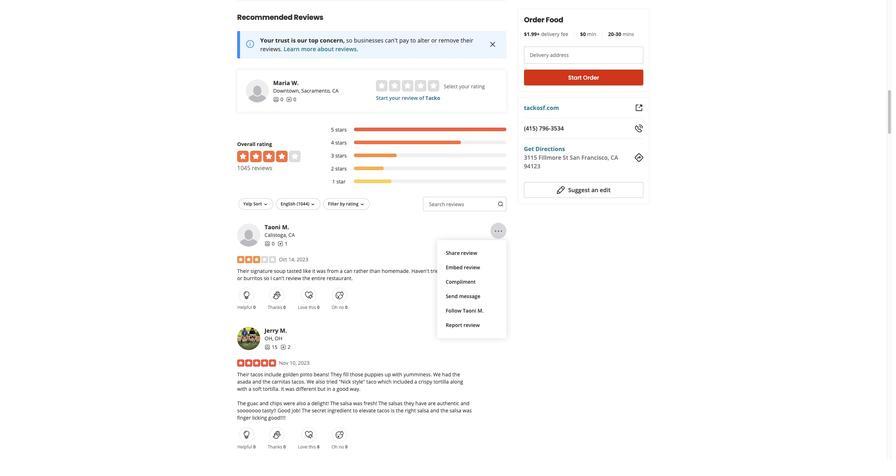 Task type: vqa. For each thing, say whether or not it's contained in the screenshot.


Task type: locate. For each thing, give the bounding box(es) containing it.
with
[[392, 371, 403, 378], [237, 386, 247, 392]]

2 right 16 review v2 image
[[288, 344, 291, 351]]

francisco,
[[582, 154, 610, 162]]

their for jerry
[[237, 371, 249, 378]]

helpful for jerry m.
[[238, 444, 252, 450]]

1 this from the top
[[309, 304, 316, 310]]

1 horizontal spatial tried
[[431, 268, 442, 274]]

reviews element containing 0
[[286, 96, 296, 103]]

0 vertical spatial m.
[[282, 223, 289, 231]]

ca right the sacramento,
[[332, 87, 339, 94]]

2 vertical spatial tacos
[[377, 407, 390, 414]]

tortilla
[[434, 378, 449, 385]]

report review
[[446, 322, 480, 329]]

0 horizontal spatial their
[[443, 268, 454, 274]]

fillmore
[[539, 154, 562, 162]]

1 horizontal spatial to
[[411, 36, 416, 44]]

rating inside popup button
[[346, 201, 359, 207]]

16 chevron down v2 image right sort
[[263, 202, 269, 207]]

review for embed
[[464, 264, 480, 271]]

so right concern,
[[346, 36, 353, 44]]

helpful 0 for jerry m.
[[238, 444, 256, 450]]

guac
[[247, 400, 258, 407]]

directions
[[536, 145, 565, 153]]

also up job!
[[297, 400, 306, 407]]

1 vertical spatial taoni
[[463, 307, 477, 314]]

stars for 2 stars
[[335, 165, 347, 172]]

fill
[[343, 371, 349, 378]]

1 horizontal spatial 16 chevron down v2 image
[[310, 202, 316, 207]]

0 vertical spatial oh
[[332, 304, 338, 310]]

1 reviews. from the left
[[260, 45, 282, 53]]

2 thanks from the top
[[268, 444, 282, 450]]

stars inside "element"
[[335, 152, 347, 159]]

1 thanks 0 from the top
[[268, 304, 286, 310]]

0 horizontal spatial we
[[307, 378, 314, 385]]

1 helpful from the top
[[238, 304, 252, 310]]

0 vertical spatial or
[[432, 36, 437, 44]]

helpful for taoni m.
[[238, 304, 252, 310]]

tasty!!
[[262, 407, 276, 414]]

and right authentic
[[461, 400, 470, 407]]

1 horizontal spatial rating
[[346, 201, 359, 207]]

1 vertical spatial order
[[583, 73, 600, 82]]

1 no from the top
[[339, 304, 344, 310]]

16 friends v2 image down downtown,
[[273, 97, 279, 102]]

reviews for 1045 reviews
[[252, 164, 272, 172]]

their up compliment
[[443, 268, 454, 274]]

0 horizontal spatial 2
[[288, 344, 291, 351]]

0 horizontal spatial with
[[237, 386, 247, 392]]

review down share review button
[[464, 264, 480, 271]]

your
[[260, 36, 274, 44]]

None radio
[[402, 80, 414, 92], [428, 80, 440, 92], [402, 80, 414, 92], [428, 80, 440, 92]]

0 horizontal spatial ca
[[289, 231, 295, 238]]

stars
[[335, 126, 347, 133], [335, 139, 347, 146], [335, 152, 347, 159], [335, 165, 347, 172]]

share review
[[446, 250, 478, 256]]

review for report
[[464, 322, 480, 329]]

2 oh from the top
[[332, 444, 338, 450]]

1 vertical spatial to
[[353, 407, 358, 414]]

this for taoni m.
[[309, 304, 316, 310]]

0 vertical spatial love
[[298, 304, 308, 310]]

this left 8
[[309, 444, 316, 450]]

4 stars from the top
[[335, 165, 347, 172]]

1 left star
[[332, 178, 335, 185]]

helpful 0 down burritos
[[238, 304, 256, 310]]

friends element down downtown,
[[273, 96, 283, 103]]

0 vertical spatial 2023
[[297, 256, 308, 263]]

16 chevron down v2 image for (1044)
[[310, 202, 316, 207]]

1 vertical spatial helpful
[[238, 444, 252, 450]]

1 helpful 0 from the top
[[238, 304, 256, 310]]

tackosf.com
[[524, 104, 559, 112]]

salsa up ingredient
[[340, 400, 352, 407]]

0 vertical spatial your
[[459, 83, 470, 90]]

reviews. down "your"
[[260, 45, 282, 53]]

1 vertical spatial friends element
[[265, 240, 275, 247]]

review down follow taoni m. button
[[464, 322, 480, 329]]

0 vertical spatial ca
[[332, 87, 339, 94]]

(0 reactions) element
[[253, 304, 256, 310], [284, 304, 286, 310], [317, 304, 320, 310], [345, 304, 348, 310], [253, 444, 256, 450], [284, 444, 286, 450], [345, 444, 348, 450]]

oh no 0 down the restaurant.
[[332, 304, 348, 310]]

2 vertical spatial rating
[[346, 201, 359, 207]]

  text field inside recommended reviews "element"
[[424, 197, 507, 211]]

0 vertical spatial no
[[339, 304, 344, 310]]

reviews element for jerry
[[281, 344, 291, 351]]

oct 14, 2023
[[279, 256, 308, 263]]

1 vertical spatial 2
[[288, 344, 291, 351]]

start inside button
[[569, 73, 582, 82]]

1 horizontal spatial is
[[391, 407, 395, 414]]

helpful
[[238, 304, 252, 310], [238, 444, 252, 450]]

1 vertical spatial start
[[376, 94, 388, 101]]

start down order delivery text field
[[569, 73, 582, 82]]

2 thanks 0 from the top
[[268, 444, 286, 450]]

reviews.
[[260, 45, 282, 53], [336, 45, 359, 53]]

their up burritos
[[237, 268, 249, 274]]

1 vertical spatial their
[[443, 268, 454, 274]]

0 vertical spatial 1
[[332, 178, 335, 185]]

salsa down have
[[418, 407, 429, 414]]

1 vertical spatial oh
[[332, 444, 338, 450]]

1 stars from the top
[[335, 126, 347, 133]]

helpful down burritos
[[238, 304, 252, 310]]

yelp
[[243, 201, 252, 207]]

reviews element
[[286, 96, 296, 103], [278, 240, 288, 247], [281, 344, 291, 351]]

0 horizontal spatial 16 chevron down v2 image
[[263, 202, 269, 207]]

their up asada
[[237, 371, 249, 378]]

the down the salsas
[[396, 407, 404, 414]]

2 love from the top
[[298, 444, 308, 450]]

1 horizontal spatial order
[[583, 73, 600, 82]]

m. for taoni m.
[[282, 223, 289, 231]]

taoni inside taoni m. calistoga, ca
[[265, 223, 281, 231]]

0 horizontal spatial reviews.
[[260, 45, 282, 53]]

1 horizontal spatial can't
[[385, 36, 398, 44]]

is inside info alert
[[291, 36, 296, 44]]

this down entire
[[309, 304, 316, 310]]

0 horizontal spatial 16 friends v2 image
[[265, 241, 271, 247]]

stars right 5
[[335, 126, 347, 133]]

tacos inside their tacos include golden pinto beans! they fill those puppies up with yumminess. we had the asada and the carnitas tacos. we also tried "nick style" taco which included a crispy tortilla along with a soft tortilla. it was different but in a good way.
[[251, 371, 263, 378]]

3 stars from the top
[[335, 152, 347, 159]]

m. inside follow taoni m. button
[[478, 307, 484, 314]]

embed review
[[446, 264, 480, 271]]

search image
[[498, 201, 504, 207]]

1 vertical spatial no
[[339, 444, 344, 450]]

tacos down 5 star rating 'image'
[[251, 371, 263, 378]]

menu inside recommended reviews "element"
[[437, 240, 507, 338]]

m. inside taoni m. calistoga, ca
[[282, 223, 289, 231]]

15
[[272, 344, 278, 351]]

2023 right 10, in the left bottom of the page
[[298, 360, 310, 366]]

more
[[301, 45, 316, 53]]

1 vertical spatial rating
[[257, 141, 272, 147]]

a left the delight!
[[307, 400, 310, 407]]

0 horizontal spatial your
[[389, 94, 401, 101]]

a
[[340, 268, 343, 274], [415, 378, 417, 385], [249, 386, 252, 392], [333, 386, 336, 392], [307, 400, 310, 407]]

the down like
[[303, 275, 310, 282]]

2 this from the top
[[309, 444, 316, 450]]

or left burritos
[[237, 275, 242, 282]]

can't
[[385, 36, 398, 44], [273, 275, 285, 282]]

their right "remove" on the top of page
[[461, 36, 474, 44]]

1 vertical spatial also
[[297, 400, 306, 407]]

1 16 chevron down v2 image from the left
[[263, 202, 269, 207]]

1 vertical spatial 1
[[285, 240, 288, 247]]

search
[[429, 201, 445, 208]]

friends element
[[273, 96, 283, 103], [265, 240, 275, 247], [265, 344, 278, 351]]

tried up "in"
[[327, 378, 338, 385]]

1 thanks from the top
[[268, 304, 282, 310]]

2 horizontal spatial ca
[[611, 154, 619, 162]]

m. for jerry m.
[[280, 327, 287, 335]]

and
[[253, 378, 262, 385], [260, 400, 269, 407], [461, 400, 470, 407], [431, 407, 440, 414]]

their inside their signature soup tasted like it was from a can rather than homemade. haven't tried their tacos or burritos so i can't review the entire restaurant.
[[237, 268, 249, 274]]

stars up star
[[335, 165, 347, 172]]

2 oh no 0 from the top
[[332, 444, 348, 450]]

yelp sort button
[[239, 198, 273, 210]]

5 star rating image
[[237, 360, 276, 367]]

tried inside their signature soup tasted like it was from a can rather than homemade. haven't tried their tacos or burritos so i can't review the entire restaurant.
[[431, 268, 442, 274]]

2
[[331, 165, 334, 172], [288, 344, 291, 351]]

1 oh no 0 from the top
[[332, 304, 348, 310]]

24 directions v2 image
[[635, 153, 644, 162]]

0 vertical spatial this
[[309, 304, 316, 310]]

16 review v2 image for taoni
[[278, 241, 283, 247]]

no right 8
[[339, 444, 344, 450]]

your for select
[[459, 83, 470, 90]]

stars right the 4
[[335, 139, 347, 146]]

2 stars from the top
[[335, 139, 347, 146]]

1 horizontal spatial or
[[432, 36, 437, 44]]

was
[[317, 268, 326, 274], [286, 386, 295, 392], [353, 400, 363, 407], [463, 407, 472, 414]]

reviews down 4 star rating image
[[252, 164, 272, 172]]

1 horizontal spatial so
[[346, 36, 353, 44]]

recommended
[[237, 12, 293, 22]]

oh no 0 for taoni m.
[[332, 304, 348, 310]]

filter reviews by 1 star rating element
[[324, 178, 507, 185]]

16 review v2 image
[[286, 97, 292, 102], [278, 241, 283, 247]]

stars for 3 stars
[[335, 152, 347, 159]]

16 chevron down v2 image
[[359, 202, 365, 207]]

the right job!
[[302, 407, 311, 414]]

with up included
[[392, 371, 403, 378]]

their inside their tacos include golden pinto beans! they fill those puppies up with yumminess. we had the asada and the carnitas tacos. we also tried "nick style" taco which included a crispy tortilla along with a soft tortilla. it was different but in a good way.
[[237, 371, 249, 378]]

1 vertical spatial or
[[237, 275, 242, 282]]

tried right haven't
[[431, 268, 442, 274]]

a inside their signature soup tasted like it was from a can rather than homemade. haven't tried their tacos or burritos so i can't review the entire restaurant.
[[340, 268, 343, 274]]

ca right calistoga,
[[289, 231, 295, 238]]

1 vertical spatial reviews element
[[278, 240, 288, 247]]

embed review button
[[443, 260, 501, 275]]

1 horizontal spatial reviews.
[[336, 45, 359, 53]]

reviews element containing 1
[[278, 240, 288, 247]]

2 down 3 on the top of page
[[331, 165, 334, 172]]

1 horizontal spatial start
[[569, 73, 582, 82]]

1 horizontal spatial with
[[392, 371, 403, 378]]

stars for 5 stars
[[335, 126, 347, 133]]

0 vertical spatial also
[[316, 378, 325, 385]]

1 oh from the top
[[332, 304, 338, 310]]

1 vertical spatial their
[[237, 371, 249, 378]]

nov
[[279, 360, 289, 366]]

helpful 0
[[238, 304, 256, 310], [238, 444, 256, 450]]

1 horizontal spatial tacos
[[377, 407, 390, 414]]

0 vertical spatial order
[[524, 15, 545, 25]]

16 chevron down v2 image for sort
[[263, 202, 269, 207]]

0 vertical spatial tried
[[431, 268, 442, 274]]

review up embed review button
[[461, 250, 478, 256]]

0 horizontal spatial or
[[237, 275, 242, 282]]

and up soft
[[253, 378, 262, 385]]

we up tortilla
[[434, 371, 441, 378]]

1 vertical spatial love
[[298, 444, 308, 450]]

16 review v2 image down downtown,
[[286, 97, 292, 102]]

they
[[331, 371, 342, 378]]

tacos down the salsas
[[377, 407, 390, 414]]

we down pinto
[[307, 378, 314, 385]]

8
[[317, 444, 320, 450]]

friends element containing 15
[[265, 344, 278, 351]]

m. down send message button
[[478, 307, 484, 314]]

is left our
[[291, 36, 296, 44]]

no for taoni m.
[[339, 304, 344, 310]]

menu containing share review
[[437, 240, 507, 338]]

photo of taoni m. image
[[237, 224, 260, 247]]

filter reviews by 4 stars rating element
[[324, 139, 507, 146]]

thanks 0 for taoni
[[268, 304, 286, 310]]

oh no 0 right 8
[[332, 444, 348, 450]]

2 helpful from the top
[[238, 444, 252, 450]]

1 vertical spatial tacos
[[251, 371, 263, 378]]

0 vertical spatial reviews
[[252, 164, 272, 172]]

0 horizontal spatial can't
[[273, 275, 285, 282]]

1 horizontal spatial 1
[[332, 178, 335, 185]]

was right the it
[[317, 268, 326, 274]]

so businesses can't pay to alter or remove their reviews.
[[260, 36, 474, 53]]

review left of
[[402, 94, 418, 101]]

rating
[[471, 83, 485, 90], [257, 141, 272, 147], [346, 201, 359, 207]]

0 vertical spatial rating
[[471, 83, 485, 90]]

finger
[[237, 414, 251, 421]]

0 vertical spatial helpful 0
[[238, 304, 256, 310]]

0 vertical spatial their
[[461, 36, 474, 44]]

info alert
[[237, 31, 507, 58]]

1 horizontal spatial reviews
[[447, 201, 465, 208]]

embed
[[446, 264, 463, 271]]

2 vertical spatial reviews element
[[281, 344, 291, 351]]

your down (no rating) image
[[389, 94, 401, 101]]

ca
[[332, 87, 339, 94], [611, 154, 619, 162], [289, 231, 295, 238]]

the guac and chips were also a delight! the salsa was fresh! the salsas they have are authentic and sooooooo tasty!! good job! the secret ingredient to elevate tacos is the right salsa and the salsa was finger licking good!!!!
[[237, 400, 472, 421]]

ca right "francisco,"
[[611, 154, 619, 162]]

photo of jerry m. image
[[237, 327, 260, 350]]

1 horizontal spatial your
[[459, 83, 470, 90]]

m. up the oh
[[280, 327, 287, 335]]

m. up calistoga,
[[282, 223, 289, 231]]

0 vertical spatial can't
[[385, 36, 398, 44]]

2 16 chevron down v2 image from the left
[[310, 202, 316, 207]]

1 horizontal spatial also
[[316, 378, 325, 385]]

16 chevron down v2 image
[[263, 202, 269, 207], [310, 202, 316, 207]]

2 horizontal spatial salsa
[[450, 407, 462, 414]]

was down along
[[463, 407, 472, 414]]

order up $1.99+
[[524, 15, 545, 25]]

ingredient
[[328, 407, 352, 414]]

was inside their signature soup tasted like it was from a can rather than homemade. haven't tried their tacos or burritos so i can't review the entire restaurant.
[[317, 268, 326, 274]]

m. inside jerry m. oh, oh
[[280, 327, 287, 335]]

have
[[416, 400, 427, 407]]

0 horizontal spatial tried
[[327, 378, 338, 385]]

0 vertical spatial 16 friends v2 image
[[273, 97, 279, 102]]

1 down calistoga,
[[285, 240, 288, 247]]

a down yumminess.
[[415, 378, 417, 385]]

chips
[[270, 400, 282, 407]]

2023 right 14,
[[297, 256, 308, 263]]

the inside their signature soup tasted like it was from a can rather than homemade. haven't tried their tacos or burritos so i can't review the entire restaurant.
[[303, 275, 310, 282]]

1 vertical spatial your
[[389, 94, 401, 101]]

1 inside 'element'
[[332, 178, 335, 185]]

to right pay
[[411, 36, 416, 44]]

taco
[[367, 378, 377, 385]]

1 vertical spatial 2023
[[298, 360, 310, 366]]

$1.99+ delivery fee
[[524, 31, 569, 38]]

2 inside reviews element
[[288, 344, 291, 351]]

or right alter
[[432, 36, 437, 44]]

can't down soup
[[273, 275, 285, 282]]

rating left 16 chevron down v2 icon
[[346, 201, 359, 207]]

taoni up calistoga,
[[265, 223, 281, 231]]

stars right 3 on the top of page
[[335, 152, 347, 159]]

1 vertical spatial 16 review v2 image
[[278, 241, 283, 247]]

can't left pay
[[385, 36, 398, 44]]

friends element for taoni m.
[[265, 240, 275, 247]]

16 friends v2 image
[[273, 97, 279, 102], [265, 241, 271, 247]]

1 vertical spatial can't
[[273, 275, 285, 282]]

your right select
[[459, 83, 470, 90]]

2 vertical spatial ca
[[289, 231, 295, 238]]

concern,
[[320, 36, 345, 44]]

2 no from the top
[[339, 444, 344, 450]]

2 helpful 0 from the top
[[238, 444, 256, 450]]

0 vertical spatial friends element
[[273, 96, 283, 103]]

0 vertical spatial is
[[291, 36, 296, 44]]

taoni down send message button
[[463, 307, 477, 314]]

so inside their signature soup tasted like it was from a can rather than homemade. haven't tried their tacos or burritos so i can't review the entire restaurant.
[[264, 275, 269, 282]]

0 vertical spatial thanks
[[268, 304, 282, 310]]

trust
[[275, 36, 290, 44]]

  text field
[[424, 197, 507, 211]]

soft
[[253, 386, 262, 392]]

ca inside taoni m. calistoga, ca
[[289, 231, 295, 238]]

1 horizontal spatial 16 friends v2 image
[[273, 97, 279, 102]]

16 friends v2 image down calistoga,
[[265, 241, 271, 247]]

start inside recommended reviews "element"
[[376, 94, 388, 101]]

order food
[[524, 15, 564, 25]]

beans!
[[314, 371, 329, 378]]

job!
[[292, 407, 301, 414]]

taoni
[[265, 223, 281, 231], [463, 307, 477, 314]]

their
[[461, 36, 474, 44], [443, 268, 454, 274]]

0 horizontal spatial to
[[353, 407, 358, 414]]

16 friends v2 image for maria
[[273, 97, 279, 102]]

Order delivery text field
[[524, 47, 644, 64]]

2 their from the top
[[237, 371, 249, 378]]

(0 reactions) element down entire
[[317, 304, 320, 310]]

1 love from the top
[[298, 304, 308, 310]]

their inside so businesses can't pay to alter or remove their reviews.
[[461, 36, 474, 44]]

helpful down finger
[[238, 444, 252, 450]]

4
[[331, 139, 334, 146]]

and up 'tasty!!'
[[260, 400, 269, 407]]

rather
[[354, 268, 369, 274]]

reviews. down concern,
[[336, 45, 359, 53]]

1 horizontal spatial 16 review v2 image
[[286, 97, 292, 102]]

english (1044)
[[281, 201, 309, 207]]

0 vertical spatial start
[[569, 73, 582, 82]]

thanks 0 up jerry m. link
[[268, 304, 286, 310]]

san
[[570, 154, 580, 162]]

is inside the guac and chips were also a delight! the salsa was fresh! the salsas they have are authentic and sooooooo tasty!! good job! the secret ingredient to elevate tacos is the right salsa and the salsa was finger licking good!!!!
[[391, 407, 395, 414]]

reviews right the search
[[447, 201, 465, 208]]

oh right love this 0
[[332, 304, 338, 310]]

friends element down calistoga,
[[265, 240, 275, 247]]

0 vertical spatial we
[[434, 371, 441, 378]]

16 review v2 image down calistoga,
[[278, 241, 283, 247]]

0 vertical spatial taoni
[[265, 223, 281, 231]]

1 vertical spatial we
[[307, 378, 314, 385]]

reviews element containing 2
[[281, 344, 291, 351]]

start your review of tacko
[[376, 94, 441, 101]]

oh,
[[265, 335, 274, 342]]

tortilla.
[[263, 386, 280, 392]]

2 reviews. from the left
[[336, 45, 359, 53]]

burritos
[[244, 275, 263, 282]]

menu
[[437, 240, 507, 338]]

english
[[281, 201, 296, 207]]

jerry m. link
[[265, 327, 287, 335]]

reviews element down calistoga,
[[278, 240, 288, 247]]

1 vertical spatial so
[[264, 275, 269, 282]]

1 horizontal spatial their
[[461, 36, 474, 44]]

None radio
[[376, 80, 388, 92], [389, 80, 401, 92], [415, 80, 427, 92], [376, 80, 388, 92], [389, 80, 401, 92], [415, 80, 427, 92]]

16 chevron down v2 image inside 'english (1044)' popup button
[[310, 202, 316, 207]]

with down asada
[[237, 386, 247, 392]]

homemade.
[[382, 268, 410, 274]]

review down tasted
[[286, 275, 301, 282]]

0 horizontal spatial so
[[264, 275, 269, 282]]

is
[[291, 36, 296, 44], [391, 407, 395, 414]]

1 their from the top
[[237, 268, 249, 274]]

helpful 0 down finger
[[238, 444, 256, 450]]

thanks down good!!!!
[[268, 444, 282, 450]]

16 chevron down v2 image inside the yelp sort popup button
[[263, 202, 269, 207]]

1 vertical spatial ca
[[611, 154, 619, 162]]

20-30 mins
[[609, 31, 635, 38]]

a left can
[[340, 268, 343, 274]]

1 vertical spatial helpful 0
[[238, 444, 256, 450]]

16 chevron down v2 image right (1044)
[[310, 202, 316, 207]]

rating element
[[376, 80, 440, 92]]

0 vertical spatial with
[[392, 371, 403, 378]]

reviews element right 15 at the bottom of page
[[281, 344, 291, 351]]

reviews for search reviews
[[447, 201, 465, 208]]

1 vertical spatial m.
[[478, 307, 484, 314]]

0 vertical spatial to
[[411, 36, 416, 44]]

start down (no rating) image
[[376, 94, 388, 101]]

filter reviews by 5 stars rating element
[[324, 126, 507, 133]]

so
[[346, 36, 353, 44], [264, 275, 269, 282]]

2 horizontal spatial tacos
[[456, 268, 468, 274]]

can't inside so businesses can't pay to alter or remove their reviews.
[[385, 36, 398, 44]]

and inside their tacos include golden pinto beans! they fill those puppies up with yumminess. we had the asada and the carnitas tacos. we also tried "nick style" taco which included a crispy tortilla along with a soft tortilla. it was different but in a good way.
[[253, 378, 262, 385]]

thanks up jerry m. link
[[268, 304, 282, 310]]

0 vertical spatial reviews element
[[286, 96, 296, 103]]

2 stars
[[331, 165, 347, 172]]



Task type: describe. For each thing, give the bounding box(es) containing it.
love for taoni m.
[[298, 304, 308, 310]]

the up ingredient
[[330, 400, 339, 407]]

thanks for taoni
[[268, 304, 282, 310]]

2023 for jerry m.
[[298, 360, 310, 366]]

food
[[546, 15, 564, 25]]

overall rating
[[237, 141, 272, 147]]

menu image
[[494, 227, 503, 235]]

to inside the guac and chips were also a delight! the salsa was fresh! the salsas they have are authentic and sooooooo tasty!! good job! the secret ingredient to elevate tacos is the right salsa and the salsa was finger licking good!!!!
[[353, 407, 358, 414]]

4 star rating image
[[237, 151, 301, 162]]

filter by rating
[[328, 201, 359, 207]]

their for taoni
[[237, 268, 249, 274]]

30
[[616, 31, 622, 38]]

report
[[446, 322, 463, 329]]

yelp sort
[[243, 201, 262, 207]]

downtown,
[[273, 87, 300, 94]]

16 friends v2 image
[[265, 344, 271, 350]]

24 phone v2 image
[[635, 124, 644, 133]]

menu image
[[494, 330, 503, 339]]

by
[[340, 201, 345, 207]]

the up along
[[453, 371, 460, 378]]

was up elevate
[[353, 400, 363, 407]]

compliment button
[[443, 275, 501, 289]]

love for jerry m.
[[298, 444, 308, 450]]

an
[[592, 186, 599, 194]]

different
[[296, 386, 316, 392]]

3 star rating image
[[237, 256, 276, 263]]

friends element for jerry m.
[[265, 344, 278, 351]]

oh for jerry m.
[[332, 444, 338, 450]]

1 horizontal spatial we
[[434, 371, 441, 378]]

get
[[524, 145, 534, 153]]

24 pencil v2 image
[[557, 186, 566, 194]]

jerry m. oh, oh
[[265, 327, 287, 342]]

review inside their signature soup tasted like it was from a can rather than homemade. haven't tried their tacos or burritos so i can't review the entire restaurant.
[[286, 275, 301, 282]]

1 for 1 star
[[332, 178, 335, 185]]

delivery address
[[530, 52, 569, 58]]

16 review v2 image
[[281, 344, 286, 350]]

overall
[[237, 141, 256, 147]]

carnitas
[[272, 378, 291, 385]]

also inside the guac and chips were also a delight! the salsa was fresh! the salsas they have are authentic and sooooooo tasty!! good job! the secret ingredient to elevate tacos is the right salsa and the salsa was finger licking good!!!!
[[297, 400, 306, 407]]

0 horizontal spatial order
[[524, 15, 545, 25]]

taoni m. link
[[265, 223, 289, 231]]

tacos inside their signature soup tasted like it was from a can rather than homemade. haven't tried their tacos or burritos so i can't review the entire restaurant.
[[456, 268, 468, 274]]

follow
[[446, 307, 462, 314]]

suggest
[[569, 186, 590, 194]]

(0 reactions) element right 8
[[345, 444, 348, 450]]

(0 reactions) element down licking
[[253, 444, 256, 450]]

1 horizontal spatial salsa
[[418, 407, 429, 414]]

edit
[[600, 186, 611, 194]]

in
[[327, 386, 331, 392]]

close image
[[489, 40, 497, 49]]

2 for 2
[[288, 344, 291, 351]]

they
[[404, 400, 414, 407]]

english (1044) button
[[276, 198, 321, 210]]

2023 for taoni m.
[[297, 256, 308, 263]]

tasted
[[287, 268, 302, 274]]

the up sooooooo
[[237, 400, 246, 407]]

up
[[385, 371, 391, 378]]

good
[[337, 386, 349, 392]]

was inside their tacos include golden pinto beans! they fill those puppies up with yumminess. we had the asada and the carnitas tacos. we also tried "nick style" taco which included a crispy tortilla along with a soft tortilla. it was different but in a good way.
[[286, 386, 295, 392]]

so inside so businesses can't pay to alter or remove their reviews.
[[346, 36, 353, 44]]

delight!
[[312, 400, 329, 407]]

(no rating) image
[[376, 80, 440, 92]]

select your rating
[[444, 83, 485, 90]]

alter
[[418, 36, 430, 44]]

24 info v2 image
[[246, 40, 255, 48]]

oh for taoni m.
[[332, 304, 338, 310]]

taoni inside button
[[463, 307, 477, 314]]

3 stars
[[331, 152, 347, 159]]

i
[[271, 275, 272, 282]]

0 horizontal spatial salsa
[[340, 400, 352, 407]]

are
[[428, 400, 436, 407]]

ca inside get directions 3115 fillmore st san francisco, ca 94123
[[611, 154, 619, 162]]

suggest an edit button
[[524, 182, 644, 198]]

the up tortilla.
[[263, 378, 271, 385]]

1 vertical spatial with
[[237, 386, 247, 392]]

yumminess.
[[404, 371, 432, 378]]

tried inside their tacos include golden pinto beans! they fill those puppies up with yumminess. we had the asada and the carnitas tacos. we also tried "nick style" taco which included a crispy tortilla along with a soft tortilla. it was different but in a good way.
[[327, 378, 338, 385]]

friends element for maria w.
[[273, 96, 283, 103]]

elevate
[[359, 407, 376, 414]]

soup
[[274, 268, 286, 274]]

no for jerry m.
[[339, 444, 344, 450]]

a right "in"
[[333, 386, 336, 392]]

send message button
[[443, 289, 501, 304]]

20-
[[609, 31, 616, 38]]

"nick
[[339, 378, 351, 385]]

way.
[[350, 386, 361, 392]]

1045
[[237, 164, 251, 172]]

or inside so businesses can't pay to alter or remove their reviews.
[[432, 36, 437, 44]]

photo of maria w. image
[[246, 79, 269, 102]]

about
[[318, 45, 334, 53]]

salsas
[[389, 400, 403, 407]]

reviews element for maria
[[286, 96, 296, 103]]

from
[[327, 268, 339, 274]]

(415)
[[524, 124, 538, 132]]

fee
[[561, 31, 569, 38]]

learn more about reviews.
[[284, 45, 359, 53]]

licking
[[252, 414, 267, 421]]

also inside their tacos include golden pinto beans! they fill those puppies up with yumminess. we had the asada and the carnitas tacos. we also tried "nick style" taco which included a crispy tortilla along with a soft tortilla. it was different but in a good way.
[[316, 378, 325, 385]]

rating for select your rating
[[471, 83, 485, 90]]

than
[[370, 268, 381, 274]]

their tacos include golden pinto beans! they fill those puppies up with yumminess. we had the asada and the carnitas tacos. we also tried "nick style" taco which included a crispy tortilla along with a soft tortilla. it was different but in a good way.
[[237, 371, 463, 392]]

start for start your review of tacko
[[376, 94, 388, 101]]

24 external link v2 image
[[635, 104, 644, 112]]

tackosf.com link
[[524, 104, 559, 112]]

oh no 0 for jerry m.
[[332, 444, 348, 450]]

w.
[[292, 79, 299, 87]]

oct
[[279, 256, 287, 263]]

share
[[446, 250, 460, 256]]

can't inside their signature soup tasted like it was from a can rather than homemade. haven't tried their tacos or burritos so i can't review the entire restaurant.
[[273, 275, 285, 282]]

thanks 0 for jerry
[[268, 444, 286, 450]]

our
[[297, 36, 307, 44]]

(0 reactions) element down the restaurant.
[[345, 304, 348, 310]]

ca inside maria w. downtown, sacramento, ca
[[332, 87, 339, 94]]

(8 reactions) element
[[317, 444, 320, 450]]

start for start order
[[569, 73, 582, 82]]

good
[[278, 407, 291, 414]]

include
[[264, 371, 282, 378]]

get directions link
[[524, 145, 565, 153]]

a inside the guac and chips were also a delight! the salsa was fresh! the salsas they have are authentic and sooooooo tasty!! good job! the secret ingredient to elevate tacos is the right salsa and the salsa was finger licking good!!!!
[[307, 400, 310, 407]]

16 review v2 image for maria
[[286, 97, 292, 102]]

those
[[350, 371, 363, 378]]

(0 reactions) element down burritos
[[253, 304, 256, 310]]

this for jerry m.
[[309, 444, 316, 450]]

filter reviews by 2 stars rating element
[[324, 165, 507, 172]]

to inside so businesses can't pay to alter or remove their reviews.
[[411, 36, 416, 44]]

restaurant.
[[327, 275, 353, 282]]

14,
[[289, 256, 296, 263]]

1 for 1
[[285, 240, 288, 247]]

4 stars
[[331, 139, 347, 146]]

5
[[331, 126, 334, 133]]

the down authentic
[[441, 407, 449, 414]]

reviews element for taoni
[[278, 240, 288, 247]]

16 friends v2 image for taoni
[[265, 241, 271, 247]]

1 star
[[332, 178, 346, 185]]

and down are
[[431, 407, 440, 414]]

min
[[588, 31, 597, 38]]

3534
[[551, 124, 564, 132]]

star
[[337, 178, 346, 185]]

right
[[405, 407, 416, 414]]

signature
[[251, 268, 273, 274]]

their inside their signature soup tasted like it was from a can rather than homemade. haven't tried their tacos or burritos so i can't review the entire restaurant.
[[443, 268, 454, 274]]

sooooooo
[[237, 407, 261, 414]]

send
[[446, 293, 458, 300]]

order inside start order button
[[583, 73, 600, 82]]

message
[[459, 293, 481, 300]]

your for start
[[389, 94, 401, 101]]

authentic
[[437, 400, 459, 407]]

included
[[393, 378, 413, 385]]

learn
[[284, 45, 300, 53]]

3
[[331, 152, 334, 159]]

(0 reactions) element left love this 0
[[284, 304, 286, 310]]

thanks for jerry
[[268, 444, 282, 450]]

2 for 2 stars
[[331, 165, 334, 172]]

get directions 3115 fillmore st san francisco, ca 94123
[[524, 145, 619, 170]]

of
[[419, 94, 424, 101]]

tacos inside the guac and chips were also a delight! the salsa was fresh! the salsas they have are authentic and sooooooo tasty!! good job! the secret ingredient to elevate tacos is the right salsa and the salsa was finger licking good!!!!
[[377, 407, 390, 414]]

or inside their signature soup tasted like it was from a can rather than homemade. haven't tried their tacos or burritos so i can't review the entire restaurant.
[[237, 275, 242, 282]]

filter reviews by 3 stars rating element
[[324, 152, 507, 159]]

the right fresh!
[[379, 400, 387, 407]]

review for share
[[461, 250, 478, 256]]

(1044)
[[297, 201, 309, 207]]

10,
[[290, 360, 297, 366]]

recommended reviews element
[[214, 0, 530, 460]]

which
[[378, 378, 392, 385]]

reviews. inside so businesses can't pay to alter or remove their reviews.
[[260, 45, 282, 53]]

your trust is our top concern,
[[260, 36, 345, 44]]

rating for filter by rating
[[346, 201, 359, 207]]

style"
[[352, 378, 365, 385]]

sort
[[254, 201, 262, 207]]

stars for 4 stars
[[335, 139, 347, 146]]

businesses
[[354, 36, 384, 44]]

(0 reactions) element left 'love this 8'
[[284, 444, 286, 450]]

helpful 0 for taoni m.
[[238, 304, 256, 310]]

a left soft
[[249, 386, 252, 392]]

94123
[[524, 162, 541, 170]]



